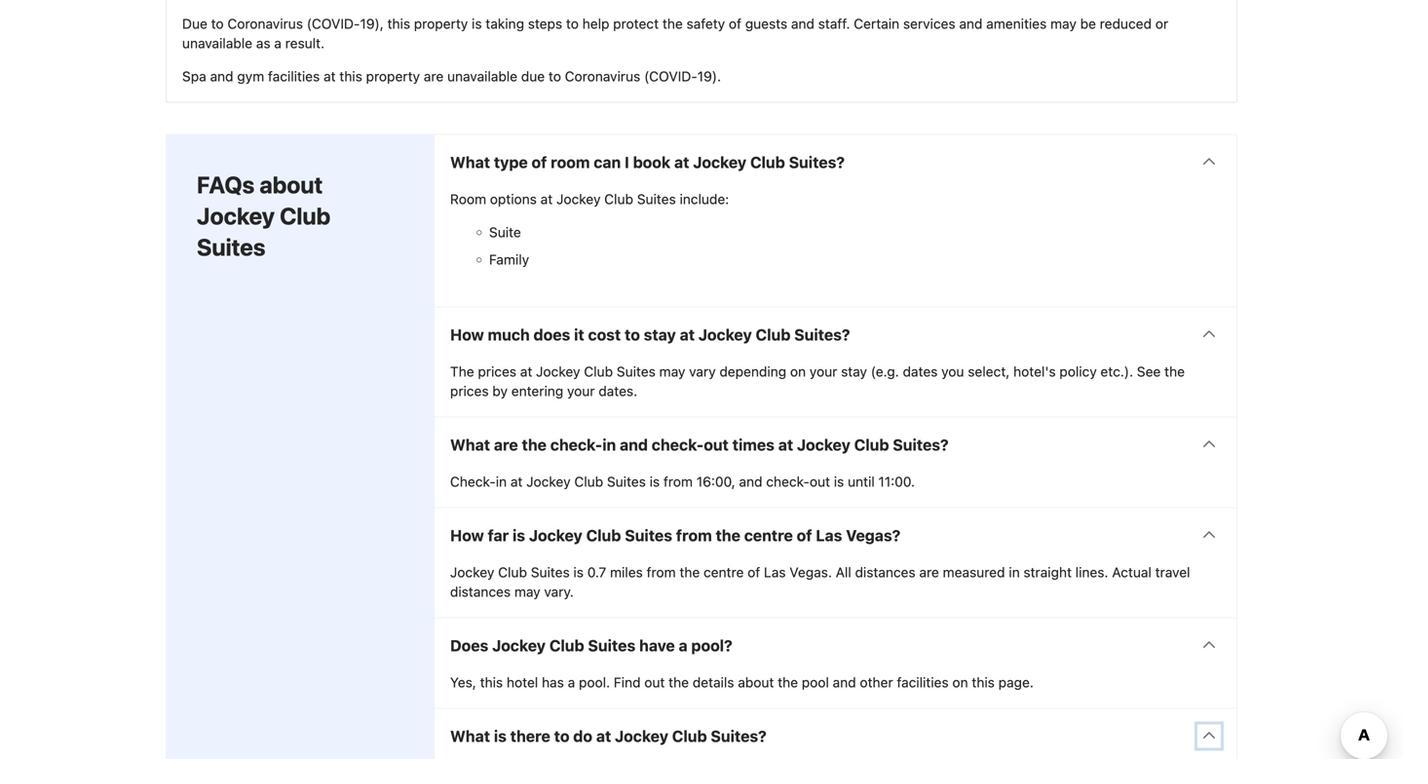 Task type: locate. For each thing, give the bounding box(es) containing it.
is left until
[[834, 474, 844, 490]]

are inside jockey club suites is 0.7 miles from the centre of las vegas. all distances are measured in straight lines. actual travel distances may vary.
[[920, 564, 940, 580]]

the down 16:00,
[[716, 526, 741, 545]]

guests
[[746, 16, 788, 32]]

gym
[[237, 68, 264, 84]]

1 horizontal spatial your
[[810, 364, 838, 380]]

is right 'far'
[[513, 526, 526, 545]]

are
[[424, 68, 444, 84], [494, 436, 518, 454], [920, 564, 940, 580]]

1 horizontal spatial (covid-
[[644, 68, 698, 84]]

1 vertical spatial out
[[810, 474, 831, 490]]

is
[[472, 16, 482, 32], [650, 474, 660, 490], [834, 474, 844, 490], [513, 526, 526, 545], [574, 564, 584, 580], [494, 727, 507, 746]]

0 horizontal spatial check-
[[551, 436, 603, 454]]

suites inside faqs about jockey club suites
[[197, 233, 266, 261]]

of inside dropdown button
[[797, 526, 813, 545]]

out inside what are the check-in and check-out times at jockey club suites? dropdown button
[[704, 436, 729, 454]]

is inside the 'due to coronavirus (covid-19), this property is taking steps to help protect the safety of guests and staff. certain services and amenities may be reduced or unavailable as a result.'
[[472, 16, 482, 32]]

do
[[574, 727, 593, 746]]

about right details
[[738, 675, 774, 691]]

club
[[751, 153, 786, 172], [605, 191, 634, 207], [280, 202, 331, 230], [756, 326, 791, 344], [584, 364, 613, 380], [855, 436, 890, 454], [575, 474, 604, 490], [586, 526, 621, 545], [498, 564, 527, 580], [550, 637, 585, 655], [672, 727, 707, 746]]

1 vertical spatial are
[[494, 436, 518, 454]]

0 vertical spatial how
[[450, 326, 484, 344]]

0 vertical spatial (covid-
[[307, 16, 360, 32]]

the left details
[[669, 675, 689, 691]]

may left vary
[[660, 364, 686, 380]]

out down what are the check-in and check-out times at jockey club suites? dropdown button
[[810, 474, 831, 490]]

what for what is there to do at jockey club suites?
[[450, 727, 490, 746]]

this inside the 'due to coronavirus (covid-19), this property is taking steps to help protect the safety of guests and staff. certain services and amenities may be reduced or unavailable as a result.'
[[388, 16, 410, 32]]

0 vertical spatial out
[[704, 436, 729, 454]]

at right do
[[596, 727, 611, 746]]

a right as on the left top of page
[[274, 35, 282, 51]]

pool?
[[692, 637, 733, 655]]

does
[[534, 326, 571, 344]]

in left straight
[[1009, 564, 1020, 580]]

suites inside the prices at jockey club suites may vary depending on your stay (e.g. dates you select, hotel's policy etc.). see the prices by entering your dates.
[[617, 364, 656, 380]]

out up 16:00,
[[704, 436, 729, 454]]

how
[[450, 326, 484, 344], [450, 526, 484, 545]]

cost
[[588, 326, 621, 344]]

what down yes,
[[450, 727, 490, 746]]

1 horizontal spatial are
[[494, 436, 518, 454]]

0 vertical spatial las
[[816, 526, 843, 545]]

about inside accordion control element
[[738, 675, 774, 691]]

what up room
[[450, 153, 490, 172]]

is inside jockey club suites is 0.7 miles from the centre of las vegas. all distances are measured in straight lines. actual travel distances may vary.
[[574, 564, 584, 580]]

0 vertical spatial a
[[274, 35, 282, 51]]

2 horizontal spatial are
[[920, 564, 940, 580]]

may left be
[[1051, 16, 1077, 32]]

jockey right check-
[[527, 474, 571, 490]]

a right has
[[568, 675, 575, 691]]

0.7
[[588, 564, 607, 580]]

family
[[489, 251, 529, 268]]

0 vertical spatial from
[[664, 474, 693, 490]]

0 horizontal spatial may
[[515, 584, 541, 600]]

times
[[733, 436, 775, 454]]

suites?
[[789, 153, 845, 172], [795, 326, 851, 344], [893, 436, 949, 454], [711, 727, 767, 746]]

stay right cost
[[644, 326, 676, 344]]

1 vertical spatial how
[[450, 526, 484, 545]]

suites up vary.
[[531, 564, 570, 580]]

property inside the 'due to coronavirus (covid-19), this property is taking steps to help protect the safety of guests and staff. certain services and amenities may be reduced or unavailable as a result.'
[[414, 16, 468, 32]]

from left 16:00,
[[664, 474, 693, 490]]

jockey inside jockey club suites is 0.7 miles from the centre of las vegas. all distances are measured in straight lines. actual travel distances may vary.
[[450, 564, 495, 580]]

2 what from the top
[[450, 436, 490, 454]]

the inside the prices at jockey club suites may vary depending on your stay (e.g. dates you select, hotel's policy etc.). see the prices by entering your dates.
[[1165, 364, 1185, 380]]

from for miles
[[647, 564, 676, 580]]

centre inside jockey club suites is 0.7 miles from the centre of las vegas. all distances are measured in straight lines. actual travel distances may vary.
[[704, 564, 744, 580]]

jockey up include:
[[693, 153, 747, 172]]

and down 'dates.' at the left of the page
[[620, 436, 648, 454]]

1 vertical spatial what
[[450, 436, 490, 454]]

centre inside dropdown button
[[745, 526, 793, 545]]

out right find
[[645, 675, 665, 691]]

2 horizontal spatial a
[[679, 637, 688, 655]]

1 vertical spatial stay
[[841, 364, 868, 380]]

facilities inside accordion control element
[[897, 675, 949, 691]]

facilities down 'result.'
[[268, 68, 320, 84]]

0 horizontal spatial a
[[274, 35, 282, 51]]

0 vertical spatial facilities
[[268, 68, 320, 84]]

jockey up entering at the bottom of page
[[536, 364, 581, 380]]

2 horizontal spatial may
[[1051, 16, 1077, 32]]

at inside the prices at jockey club suites may vary depending on your stay (e.g. dates you select, hotel's policy etc.). see the prices by entering your dates.
[[520, 364, 533, 380]]

in down 'dates.' at the left of the page
[[603, 436, 616, 454]]

this right 19),
[[388, 16, 410, 32]]

2 vertical spatial may
[[515, 584, 541, 600]]

check- down times
[[767, 474, 810, 490]]

what up check-
[[450, 436, 490, 454]]

by
[[493, 383, 508, 399]]

1 vertical spatial on
[[953, 675, 969, 691]]

of right type
[[532, 153, 547, 172]]

0 vertical spatial unavailable
[[182, 35, 253, 51]]

2 vertical spatial what
[[450, 727, 490, 746]]

from down check-in at jockey club suites is from 16:00, and check-out is until 11:00.
[[676, 526, 712, 545]]

jockey up until
[[797, 436, 851, 454]]

1 horizontal spatial stay
[[841, 364, 868, 380]]

yes, this hotel has a pool. find out the details about the pool and other facilities on this page.
[[450, 675, 1034, 691]]

(covid- up 'result.'
[[307, 16, 360, 32]]

1 vertical spatial from
[[676, 526, 712, 545]]

0 vertical spatial about
[[260, 171, 323, 198]]

to
[[211, 16, 224, 32], [566, 16, 579, 32], [549, 68, 561, 84], [625, 326, 640, 344], [554, 727, 570, 746]]

check-in at jockey club suites is from 16:00, and check-out is until 11:00.
[[450, 474, 915, 490]]

what are the check-in and check-out times at jockey club suites? button
[[435, 418, 1237, 472]]

coronavirus
[[228, 16, 303, 32], [565, 68, 641, 84]]

(covid- inside the 'due to coronavirus (covid-19), this property is taking steps to help protect the safety of guests and staff. certain services and amenities may be reduced or unavailable as a result.'
[[307, 16, 360, 32]]

unavailable
[[182, 35, 253, 51], [447, 68, 518, 84]]

pool.
[[579, 675, 610, 691]]

does
[[450, 637, 489, 655]]

2 vertical spatial in
[[1009, 564, 1020, 580]]

in inside jockey club suites is 0.7 miles from the centre of las vegas. all distances are measured in straight lines. actual travel distances may vary.
[[1009, 564, 1020, 580]]

the left safety
[[663, 16, 683, 32]]

0 horizontal spatial are
[[424, 68, 444, 84]]

out
[[704, 436, 729, 454], [810, 474, 831, 490], [645, 675, 665, 691]]

how for how far is jockey club suites from the centre of las vegas?
[[450, 526, 484, 545]]

see
[[1138, 364, 1161, 380]]

may
[[1051, 16, 1077, 32], [660, 364, 686, 380], [515, 584, 541, 600]]

1 horizontal spatial coronavirus
[[565, 68, 641, 84]]

0 vertical spatial in
[[603, 436, 616, 454]]

suites inside dropdown button
[[588, 637, 636, 655]]

property down 19),
[[366, 68, 420, 84]]

1 horizontal spatial unavailable
[[447, 68, 518, 84]]

19),
[[360, 16, 384, 32]]

to inside dropdown button
[[625, 326, 640, 344]]

1 vertical spatial centre
[[704, 564, 744, 580]]

0 vertical spatial on
[[791, 364, 806, 380]]

the inside jockey club suites is 0.7 miles from the centre of las vegas. all distances are measured in straight lines. actual travel distances may vary.
[[680, 564, 700, 580]]

how much does it cost to stay at jockey club suites? button
[[435, 308, 1237, 362]]

suites up find
[[588, 637, 636, 655]]

1 horizontal spatial about
[[738, 675, 774, 691]]

jockey down find
[[615, 727, 669, 746]]

1 horizontal spatial may
[[660, 364, 686, 380]]

etc.).
[[1101, 364, 1134, 380]]

what is there to do at jockey club suites? button
[[435, 709, 1237, 759]]

0 horizontal spatial on
[[791, 364, 806, 380]]

coronavirus up as on the left top of page
[[228, 16, 303, 32]]

1 vertical spatial about
[[738, 675, 774, 691]]

jockey
[[693, 153, 747, 172], [557, 191, 601, 207], [197, 202, 275, 230], [699, 326, 752, 344], [536, 364, 581, 380], [797, 436, 851, 454], [527, 474, 571, 490], [529, 526, 583, 545], [450, 564, 495, 580], [492, 637, 546, 655], [615, 727, 669, 746]]

in up 'far'
[[496, 474, 507, 490]]

0 horizontal spatial distances
[[450, 584, 511, 600]]

or
[[1156, 16, 1169, 32]]

0 horizontal spatial coronavirus
[[228, 16, 303, 32]]

in
[[603, 436, 616, 454], [496, 474, 507, 490], [1009, 564, 1020, 580]]

0 horizontal spatial stay
[[644, 326, 676, 344]]

how for how much does it cost to stay at jockey club suites?
[[450, 326, 484, 344]]

centre
[[745, 526, 793, 545], [704, 564, 744, 580]]

1 vertical spatial property
[[366, 68, 420, 84]]

may inside the 'due to coronavirus (covid-19), this property is taking steps to help protect the safety of guests and staff. certain services and amenities may be reduced or unavailable as a result.'
[[1051, 16, 1077, 32]]

what
[[450, 153, 490, 172], [450, 436, 490, 454], [450, 727, 490, 746]]

a
[[274, 35, 282, 51], [679, 637, 688, 655], [568, 675, 575, 691]]

stay
[[644, 326, 676, 344], [841, 364, 868, 380]]

0 horizontal spatial out
[[645, 675, 665, 691]]

19).
[[698, 68, 721, 84]]

las left vegas.
[[764, 564, 786, 580]]

0 vertical spatial may
[[1051, 16, 1077, 32]]

spa
[[182, 68, 206, 84]]

0 vertical spatial centre
[[745, 526, 793, 545]]

this down 19),
[[340, 68, 362, 84]]

the down how far is jockey club suites from the centre of las vegas? at the bottom of the page
[[680, 564, 700, 580]]

0 vertical spatial your
[[810, 364, 838, 380]]

1 horizontal spatial facilities
[[897, 675, 949, 691]]

suites
[[637, 191, 676, 207], [197, 233, 266, 261], [617, 364, 656, 380], [607, 474, 646, 490], [625, 526, 673, 545], [531, 564, 570, 580], [588, 637, 636, 655]]

select,
[[968, 364, 1010, 380]]

centre down how far is jockey club suites from the centre of las vegas? at the bottom of the page
[[704, 564, 744, 580]]

from inside jockey club suites is 0.7 miles from the centre of las vegas. all distances are measured in straight lines. actual travel distances may vary.
[[647, 564, 676, 580]]

may inside jockey club suites is 0.7 miles from the centre of las vegas. all distances are measured in straight lines. actual travel distances may vary.
[[515, 584, 541, 600]]

from
[[664, 474, 693, 490], [676, 526, 712, 545], [647, 564, 676, 580]]

at up vary
[[680, 326, 695, 344]]

1 horizontal spatial las
[[816, 526, 843, 545]]

measured
[[943, 564, 1006, 580]]

1 horizontal spatial check-
[[652, 436, 704, 454]]

and
[[791, 16, 815, 32], [960, 16, 983, 32], [210, 68, 234, 84], [620, 436, 648, 454], [739, 474, 763, 490], [833, 675, 857, 691]]

0 vertical spatial stay
[[644, 326, 676, 344]]

about
[[260, 171, 323, 198], [738, 675, 774, 691]]

distances up does
[[450, 584, 511, 600]]

check-
[[551, 436, 603, 454], [652, 436, 704, 454], [767, 474, 810, 490]]

1 vertical spatial a
[[679, 637, 688, 655]]

0 vertical spatial property
[[414, 16, 468, 32]]

from inside dropdown button
[[676, 526, 712, 545]]

1 vertical spatial in
[[496, 474, 507, 490]]

the right see
[[1165, 364, 1185, 380]]

is left 0.7
[[574, 564, 584, 580]]

a right the 'have'
[[679, 637, 688, 655]]

prices
[[478, 364, 517, 380], [450, 383, 489, 399]]

distances
[[855, 564, 916, 580], [450, 584, 511, 600]]

from right miles
[[647, 564, 676, 580]]

on left page.
[[953, 675, 969, 691]]

distances down vegas?
[[855, 564, 916, 580]]

has
[[542, 675, 564, 691]]

1 horizontal spatial distances
[[855, 564, 916, 580]]

of inside dropdown button
[[532, 153, 547, 172]]

of left vegas.
[[748, 564, 761, 580]]

1 how from the top
[[450, 326, 484, 344]]

about right faqs
[[260, 171, 323, 198]]

1 what from the top
[[450, 153, 490, 172]]

1 horizontal spatial a
[[568, 675, 575, 691]]

at right book
[[675, 153, 690, 172]]

and inside what are the check-in and check-out times at jockey club suites? dropdown button
[[620, 436, 648, 454]]

out for jockey
[[704, 436, 729, 454]]

the down entering at the bottom of page
[[522, 436, 547, 454]]

check- down entering at the bottom of page
[[551, 436, 603, 454]]

this left page.
[[972, 675, 995, 691]]

2 vertical spatial from
[[647, 564, 676, 580]]

is left there at the left of the page
[[494, 727, 507, 746]]

at up entering at the bottom of page
[[520, 364, 533, 380]]

0 vertical spatial coronavirus
[[228, 16, 303, 32]]

stay inside the prices at jockey club suites may vary depending on your stay (e.g. dates you select, hotel's policy etc.). see the prices by entering your dates.
[[841, 364, 868, 380]]

1 horizontal spatial out
[[704, 436, 729, 454]]

stay left (e.g.
[[841, 364, 868, 380]]

all
[[836, 564, 852, 580]]

check- up check-in at jockey club suites is from 16:00, and check-out is until 11:00.
[[652, 436, 704, 454]]

jockey down faqs
[[197, 202, 275, 230]]

property up spa and gym facilities at this property are unavailable due to coronavirus (covid-19). on the top
[[414, 16, 468, 32]]

las inside dropdown button
[[816, 526, 843, 545]]

the
[[663, 16, 683, 32], [1165, 364, 1185, 380], [522, 436, 547, 454], [716, 526, 741, 545], [680, 564, 700, 580], [669, 675, 689, 691], [778, 675, 798, 691]]

of right safety
[[729, 16, 742, 32]]

of up vegas.
[[797, 526, 813, 545]]

your down how much does it cost to stay at jockey club suites? dropdown button
[[810, 364, 838, 380]]

0 horizontal spatial unavailable
[[182, 35, 253, 51]]

is left taking at the left top
[[472, 16, 482, 32]]

suites down book
[[637, 191, 676, 207]]

unavailable left due
[[447, 68, 518, 84]]

facilities
[[268, 68, 320, 84], [897, 675, 949, 691]]

2 horizontal spatial in
[[1009, 564, 1020, 580]]

services
[[904, 16, 956, 32]]

1 horizontal spatial in
[[603, 436, 616, 454]]

be
[[1081, 16, 1097, 32]]

las up the all
[[816, 526, 843, 545]]

1 vertical spatial facilities
[[897, 675, 949, 691]]

2 horizontal spatial check-
[[767, 474, 810, 490]]

3 what from the top
[[450, 727, 490, 746]]

to inside dropdown button
[[554, 727, 570, 746]]

a inside dropdown button
[[679, 637, 688, 655]]

how left 'far'
[[450, 526, 484, 545]]

prices up 'by'
[[478, 364, 517, 380]]

steps
[[528, 16, 563, 32]]

and right pool
[[833, 675, 857, 691]]

0 horizontal spatial las
[[764, 564, 786, 580]]

2 how from the top
[[450, 526, 484, 545]]

0 horizontal spatial about
[[260, 171, 323, 198]]

page.
[[999, 675, 1034, 691]]

1 vertical spatial may
[[660, 364, 686, 380]]

at down 'result.'
[[324, 68, 336, 84]]

jockey up vary
[[699, 326, 752, 344]]

0 horizontal spatial (covid-
[[307, 16, 360, 32]]

i
[[625, 153, 630, 172]]

suites up miles
[[625, 526, 673, 545]]

jockey down 'far'
[[450, 564, 495, 580]]

how far is jockey club suites from the centre of las vegas?
[[450, 526, 901, 545]]

centre for vegas?
[[745, 526, 793, 545]]

book
[[633, 153, 671, 172]]

1 vertical spatial your
[[567, 383, 595, 399]]

1 vertical spatial (covid-
[[644, 68, 698, 84]]

0 vertical spatial what
[[450, 153, 490, 172]]

2 horizontal spatial out
[[810, 474, 831, 490]]

club inside faqs about jockey club suites
[[280, 202, 331, 230]]

how far is jockey club suites from the centre of las vegas? button
[[435, 508, 1237, 563]]

2 vertical spatial are
[[920, 564, 940, 580]]

suites down faqs
[[197, 233, 266, 261]]

(covid- down the 'due to coronavirus (covid-19), this property is taking steps to help protect the safety of guests and staff. certain services and amenities may be reduced or unavailable as a result.'
[[644, 68, 698, 84]]

1 vertical spatial las
[[764, 564, 786, 580]]

due
[[521, 68, 545, 84]]

(covid-
[[307, 16, 360, 32], [644, 68, 698, 84]]

prices down the
[[450, 383, 489, 399]]

property
[[414, 16, 468, 32], [366, 68, 420, 84]]

1 vertical spatial prices
[[450, 383, 489, 399]]

centre up vegas.
[[745, 526, 793, 545]]

coronavirus down help
[[565, 68, 641, 84]]

and right the services
[[960, 16, 983, 32]]

las for vegas.
[[764, 564, 786, 580]]

suites up 'dates.' at the left of the page
[[617, 364, 656, 380]]

the
[[450, 364, 474, 380]]

may left vary.
[[515, 584, 541, 600]]

on right depending
[[791, 364, 806, 380]]

las inside jockey club suites is 0.7 miles from the centre of las vegas. all distances are measured in straight lines. actual travel distances may vary.
[[764, 564, 786, 580]]

facilities right the other
[[897, 675, 949, 691]]

how up the
[[450, 326, 484, 344]]

2 vertical spatial out
[[645, 675, 665, 691]]



Task type: describe. For each thing, give the bounding box(es) containing it.
spa and gym facilities at this property are unavailable due to coronavirus (covid-19).
[[182, 68, 721, 84]]

straight
[[1024, 564, 1072, 580]]

1 horizontal spatial on
[[953, 675, 969, 691]]

room options at jockey club suites include:
[[450, 191, 729, 207]]

help
[[583, 16, 610, 32]]

jockey inside faqs about jockey club suites
[[197, 202, 275, 230]]

is up how far is jockey club suites from the centre of las vegas? at the bottom of the page
[[650, 474, 660, 490]]

staff.
[[819, 16, 851, 32]]

at inside dropdown button
[[680, 326, 695, 344]]

out for about
[[645, 675, 665, 691]]

reduced
[[1100, 16, 1152, 32]]

0 horizontal spatial your
[[567, 383, 595, 399]]

las for vegas?
[[816, 526, 843, 545]]

in inside dropdown button
[[603, 436, 616, 454]]

yes,
[[450, 675, 477, 691]]

this right yes,
[[480, 675, 503, 691]]

protect
[[613, 16, 659, 32]]

0 vertical spatial distances
[[855, 564, 916, 580]]

the inside dropdown button
[[522, 436, 547, 454]]

suites? inside what are the check-in and check-out times at jockey club suites? dropdown button
[[893, 436, 949, 454]]

result.
[[285, 35, 325, 51]]

the inside dropdown button
[[716, 526, 741, 545]]

on inside the prices at jockey club suites may vary depending on your stay (e.g. dates you select, hotel's policy etc.). see the prices by entering your dates.
[[791, 364, 806, 380]]

0 vertical spatial prices
[[478, 364, 517, 380]]

hotel's
[[1014, 364, 1056, 380]]

suites? inside how much does it cost to stay at jockey club suites? dropdown button
[[795, 326, 851, 344]]

suites? inside what is there to do at jockey club suites? dropdown button
[[711, 727, 767, 746]]

miles
[[610, 564, 643, 580]]

1 vertical spatial distances
[[450, 584, 511, 600]]

far
[[488, 526, 509, 545]]

jockey down room
[[557, 191, 601, 207]]

suites inside jockey club suites is 0.7 miles from the centre of las vegas. all distances are measured in straight lines. actual travel distances may vary.
[[531, 564, 570, 580]]

of inside jockey club suites is 0.7 miles from the centre of las vegas. all distances are measured in straight lines. actual travel distances may vary.
[[748, 564, 761, 580]]

room
[[551, 153, 590, 172]]

11:00.
[[879, 474, 915, 490]]

vary.
[[544, 584, 574, 600]]

entering
[[512, 383, 564, 399]]

amenities
[[987, 16, 1047, 32]]

it
[[574, 326, 585, 344]]

include:
[[680, 191, 729, 207]]

0 vertical spatial are
[[424, 68, 444, 84]]

actual
[[1113, 564, 1152, 580]]

what for what are the check-in and check-out times at jockey club suites?
[[450, 436, 490, 454]]

property for is
[[414, 16, 468, 32]]

policy
[[1060, 364, 1097, 380]]

until
[[848, 474, 875, 490]]

what is there to do at jockey club suites?
[[450, 727, 767, 746]]

have
[[640, 637, 675, 655]]

room
[[450, 191, 487, 207]]

does jockey club suites have a pool?
[[450, 637, 733, 655]]

the inside the 'due to coronavirus (covid-19), this property is taking steps to help protect the safety of guests and staff. certain services and amenities may be reduced or unavailable as a result.'
[[663, 16, 683, 32]]

certain
[[854, 16, 900, 32]]

what type of room can i book at jockey club suites? button
[[435, 135, 1237, 190]]

you
[[942, 364, 965, 380]]

club inside the prices at jockey club suites may vary depending on your stay (e.g. dates you select, hotel's policy etc.). see the prices by entering your dates.
[[584, 364, 613, 380]]

much
[[488, 326, 530, 344]]

stay inside dropdown button
[[644, 326, 676, 344]]

what type of room can i book at jockey club suites?
[[450, 153, 845, 172]]

other
[[860, 675, 894, 691]]

pool
[[802, 675, 829, 691]]

find
[[614, 675, 641, 691]]

may inside the prices at jockey club suites may vary depending on your stay (e.g. dates you select, hotel's policy etc.). see the prices by entering your dates.
[[660, 364, 686, 380]]

check-
[[450, 474, 496, 490]]

(e.g.
[[871, 364, 900, 380]]

vegas.
[[790, 564, 832, 580]]

about inside faqs about jockey club suites
[[260, 171, 323, 198]]

dates.
[[599, 383, 638, 399]]

travel
[[1156, 564, 1191, 580]]

the prices at jockey club suites may vary depending on your stay (e.g. dates you select, hotel's policy etc.). see the prices by entering your dates.
[[450, 364, 1185, 399]]

vary
[[689, 364, 716, 380]]

vegas?
[[846, 526, 901, 545]]

jockey club suites is 0.7 miles from the centre of las vegas. all distances are measured in straight lines. actual travel distances may vary.
[[450, 564, 1191, 600]]

from for suites
[[676, 526, 712, 545]]

the left pool
[[778, 675, 798, 691]]

as
[[256, 35, 271, 51]]

0 horizontal spatial in
[[496, 474, 507, 490]]

safety
[[687, 16, 725, 32]]

details
[[693, 675, 735, 691]]

due to coronavirus (covid-19), this property is taking steps to help protect the safety of guests and staff. certain services and amenities may be reduced or unavailable as a result.
[[182, 16, 1169, 51]]

and right 16:00,
[[739, 474, 763, 490]]

club inside jockey club suites is 0.7 miles from the centre of las vegas. all distances are measured in straight lines. actual travel distances may vary.
[[498, 564, 527, 580]]

1 vertical spatial unavailable
[[447, 68, 518, 84]]

can
[[594, 153, 621, 172]]

options
[[490, 191, 537, 207]]

what for what type of room can i book at jockey club suites?
[[450, 153, 490, 172]]

of inside the 'due to coronavirus (covid-19), this property is taking steps to help protect the safety of guests and staff. certain services and amenities may be reduced or unavailable as a result.'
[[729, 16, 742, 32]]

at right times
[[779, 436, 794, 454]]

is inside dropdown button
[[494, 727, 507, 746]]

0 horizontal spatial facilities
[[268, 68, 320, 84]]

how much does it cost to stay at jockey club suites?
[[450, 326, 851, 344]]

faqs about jockey club suites
[[197, 171, 331, 261]]

dates
[[903, 364, 938, 380]]

unavailable inside the 'due to coronavirus (covid-19), this property is taking steps to help protect the safety of guests and staff. certain services and amenities may be reduced or unavailable as a result.'
[[182, 35, 253, 51]]

due
[[182, 16, 208, 32]]

does jockey club suites have a pool? button
[[435, 619, 1237, 673]]

suite
[[489, 224, 521, 240]]

and right spa
[[210, 68, 234, 84]]

accordion control element
[[434, 134, 1238, 759]]

coronavirus inside the 'due to coronavirus (covid-19), this property is taking steps to help protect the safety of guests and staff. certain services and amenities may be reduced or unavailable as a result.'
[[228, 16, 303, 32]]

faqs
[[197, 171, 255, 198]]

jockey inside the prices at jockey club suites may vary depending on your stay (e.g. dates you select, hotel's policy etc.). see the prices by entering your dates.
[[536, 364, 581, 380]]

there
[[511, 727, 551, 746]]

suites up how far is jockey club suites from the centre of las vegas? at the bottom of the page
[[607, 474, 646, 490]]

lines.
[[1076, 564, 1109, 580]]

taking
[[486, 16, 525, 32]]

at right check-
[[511, 474, 523, 490]]

are inside dropdown button
[[494, 436, 518, 454]]

suites? inside what type of room can i book at jockey club suites? dropdown button
[[789, 153, 845, 172]]

type
[[494, 153, 528, 172]]

1 vertical spatial coronavirus
[[565, 68, 641, 84]]

suites inside dropdown button
[[625, 526, 673, 545]]

a inside the 'due to coronavirus (covid-19), this property is taking steps to help protect the safety of guests and staff. certain services and amenities may be reduced or unavailable as a result.'
[[274, 35, 282, 51]]

at right options
[[541, 191, 553, 207]]

and left staff.
[[791, 16, 815, 32]]

jockey up vary.
[[529, 526, 583, 545]]

2 vertical spatial a
[[568, 675, 575, 691]]

what are the check-in and check-out times at jockey club suites?
[[450, 436, 949, 454]]

is inside dropdown button
[[513, 526, 526, 545]]

jockey up hotel at the left of page
[[492, 637, 546, 655]]

16:00,
[[697, 474, 736, 490]]

centre for vegas.
[[704, 564, 744, 580]]

property for are
[[366, 68, 420, 84]]

hotel
[[507, 675, 538, 691]]

depending
[[720, 364, 787, 380]]



Task type: vqa. For each thing, say whether or not it's contained in the screenshot.
the looking corresponding to I'm
no



